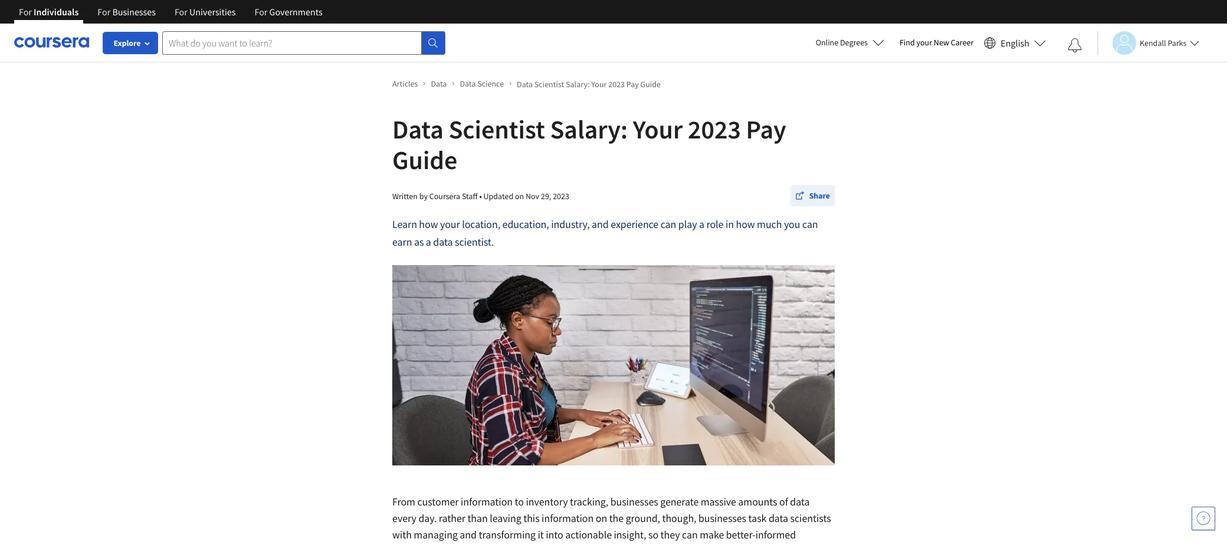 Task type: locate. For each thing, give the bounding box(es) containing it.
and
[[592, 218, 609, 231], [460, 529, 477, 542]]

0 vertical spatial scientist
[[535, 79, 564, 89]]

role
[[707, 218, 724, 231]]

data right of
[[790, 496, 810, 509]]

your down the coursera
[[440, 218, 460, 231]]

1 vertical spatial guide
[[392, 144, 457, 176]]

1 horizontal spatial your
[[633, 113, 683, 146]]

0 vertical spatial pay
[[627, 79, 639, 89]]

how right in
[[736, 218, 755, 231]]

on inside 'from customer information to inventory tracking, businesses generate massive amounts of data every day. rather than leaving this information on the ground, though, businesses task data scientists with managing and transforming it into actionable insight, so they can make better-inform'
[[596, 512, 607, 526]]

0 vertical spatial information
[[461, 496, 513, 509]]

education,
[[503, 218, 549, 231]]

1 vertical spatial on
[[596, 512, 607, 526]]

1 horizontal spatial guide
[[641, 79, 661, 89]]

kendall
[[1140, 37, 1166, 48]]

can left play
[[661, 218, 676, 231]]

1 horizontal spatial your
[[917, 37, 932, 48]]

0 vertical spatial salary:
[[566, 79, 590, 89]]

0 horizontal spatial pay
[[627, 79, 639, 89]]

online
[[816, 37, 839, 48]]

amounts
[[738, 496, 777, 509]]

pay inside breadcrumbs navigation
[[627, 79, 639, 89]]

1 horizontal spatial 2023
[[609, 79, 625, 89]]

0 vertical spatial your
[[591, 79, 607, 89]]

leaving
[[490, 512, 521, 526]]

for left universities
[[175, 6, 188, 18]]

parks
[[1168, 37, 1187, 48]]

can right the you
[[803, 218, 818, 231]]

scientist down science
[[449, 113, 545, 146]]

pay
[[627, 79, 639, 89], [746, 113, 786, 146]]

can
[[661, 218, 676, 231], [803, 218, 818, 231], [682, 529, 698, 542]]

information up than
[[461, 496, 513, 509]]

1 vertical spatial data
[[790, 496, 810, 509]]

for for universities
[[175, 6, 188, 18]]

in
[[726, 218, 734, 231]]

for left individuals
[[19, 6, 32, 18]]

on left the
[[596, 512, 607, 526]]

into
[[546, 529, 563, 542]]

data
[[431, 78, 447, 89], [460, 78, 476, 89], [517, 79, 533, 89], [392, 113, 444, 146]]

than
[[468, 512, 488, 526]]

0 vertical spatial businesses
[[611, 496, 658, 509]]

0 horizontal spatial a
[[426, 235, 431, 249]]

1 vertical spatial and
[[460, 529, 477, 542]]

1 horizontal spatial how
[[736, 218, 755, 231]]

scientist
[[535, 79, 564, 89], [449, 113, 545, 146]]

kendall parks
[[1140, 37, 1187, 48]]

0 horizontal spatial information
[[461, 496, 513, 509]]

nov
[[526, 191, 539, 202]]

1 horizontal spatial on
[[596, 512, 607, 526]]

0 vertical spatial 2023
[[609, 79, 625, 89]]

science
[[477, 78, 504, 89]]

actionable
[[565, 529, 612, 542]]

1 horizontal spatial data
[[769, 512, 788, 526]]

career
[[951, 37, 974, 48]]

guide
[[641, 79, 661, 89], [392, 144, 457, 176]]

guide inside data scientist salary: your 2023 pay guide
[[392, 144, 457, 176]]

2023
[[609, 79, 625, 89], [688, 113, 741, 146], [553, 191, 569, 202]]

0 horizontal spatial on
[[515, 191, 524, 202]]

on left nov
[[515, 191, 524, 202]]

english
[[1001, 37, 1030, 49]]

for for businesses
[[98, 6, 110, 18]]

find your new career
[[900, 37, 974, 48]]

0 horizontal spatial guide
[[392, 144, 457, 176]]

0 vertical spatial guide
[[641, 79, 661, 89]]

your inside learn how your location, education, industry, and experience can play a role in how much you can earn as a data scientist.
[[440, 218, 460, 231]]

information up into
[[542, 512, 594, 526]]

1 for from the left
[[19, 6, 32, 18]]

scientist right science
[[535, 79, 564, 89]]

for left the governments
[[255, 6, 268, 18]]

the
[[609, 512, 624, 526]]

data scientist salary: your 2023 pay guide inside breadcrumbs navigation
[[517, 79, 661, 89]]

your
[[917, 37, 932, 48], [440, 218, 460, 231]]

data down articles link
[[392, 113, 444, 146]]

1 vertical spatial salary:
[[550, 113, 628, 146]]

data
[[433, 235, 453, 249], [790, 496, 810, 509], [769, 512, 788, 526]]

find your new career link
[[894, 35, 980, 50]]

2 for from the left
[[98, 6, 110, 18]]

on
[[515, 191, 524, 202], [596, 512, 607, 526]]

businesses up ground,
[[611, 496, 658, 509]]

kendall parks button
[[1098, 31, 1200, 55]]

data scientist salary: your 2023 pay guide
[[517, 79, 661, 89], [392, 113, 786, 176]]

businesses down massive
[[699, 512, 747, 526]]

0 horizontal spatial your
[[591, 79, 607, 89]]

0 horizontal spatial how
[[419, 218, 438, 231]]

your
[[591, 79, 607, 89], [633, 113, 683, 146]]

data science link
[[460, 78, 512, 90]]

online degrees
[[816, 37, 868, 48]]

1 horizontal spatial a
[[699, 218, 705, 231]]

1 horizontal spatial information
[[542, 512, 594, 526]]

written by coursera staff • updated on nov 29, 2023
[[392, 191, 569, 202]]

3 for from the left
[[175, 6, 188, 18]]

how
[[419, 218, 438, 231], [736, 218, 755, 231]]

1 horizontal spatial and
[[592, 218, 609, 231]]

for left businesses
[[98, 6, 110, 18]]

0 horizontal spatial your
[[440, 218, 460, 231]]

share button
[[791, 185, 835, 207], [791, 185, 835, 207]]

0 horizontal spatial and
[[460, 529, 477, 542]]

articles
[[392, 78, 418, 89]]

ground,
[[626, 512, 660, 526]]

0 vertical spatial and
[[592, 218, 609, 231]]

2023 inside breadcrumbs navigation
[[609, 79, 625, 89]]

1 vertical spatial pay
[[746, 113, 786, 146]]

salary: inside data scientist salary: your 2023 pay guide
[[550, 113, 628, 146]]

salary:
[[566, 79, 590, 89], [550, 113, 628, 146]]

businesses
[[611, 496, 658, 509], [699, 512, 747, 526]]

0 horizontal spatial data
[[433, 235, 453, 249]]

2 horizontal spatial data
[[790, 496, 810, 509]]

1 horizontal spatial can
[[682, 529, 698, 542]]

1 vertical spatial information
[[542, 512, 594, 526]]

how up as
[[419, 218, 438, 231]]

2 horizontal spatial 2023
[[688, 113, 741, 146]]

0 vertical spatial data scientist salary: your 2023 pay guide
[[517, 79, 661, 89]]

show notifications image
[[1068, 38, 1082, 53]]

1 vertical spatial 2023
[[688, 113, 741, 146]]

share
[[809, 191, 830, 201]]

1 horizontal spatial businesses
[[699, 512, 747, 526]]

1 vertical spatial your
[[440, 218, 460, 231]]

your right the find on the right top of the page
[[917, 37, 932, 48]]

information
[[461, 496, 513, 509], [542, 512, 594, 526]]

1 how from the left
[[419, 218, 438, 231]]

data down of
[[769, 512, 788, 526]]

0 horizontal spatial 2023
[[553, 191, 569, 202]]

data right as
[[433, 235, 453, 249]]

data right articles link
[[431, 78, 447, 89]]

4 for from the left
[[255, 6, 268, 18]]

and right industry,
[[592, 218, 609, 231]]

and down than
[[460, 529, 477, 542]]

1 vertical spatial your
[[633, 113, 683, 146]]

0 vertical spatial data
[[433, 235, 453, 249]]

a left 'role'
[[699, 218, 705, 231]]

customer
[[417, 496, 459, 509]]

0 horizontal spatial businesses
[[611, 496, 658, 509]]

this
[[524, 512, 540, 526]]

salary: inside breadcrumbs navigation
[[566, 79, 590, 89]]

0 vertical spatial your
[[917, 37, 932, 48]]

a right as
[[426, 235, 431, 249]]

so
[[649, 529, 659, 542]]

2 vertical spatial 2023
[[553, 191, 569, 202]]

written
[[392, 191, 418, 202]]

1 horizontal spatial pay
[[746, 113, 786, 146]]

learn
[[392, 218, 417, 231]]

help center image
[[1197, 512, 1211, 526]]

from
[[392, 496, 415, 509]]

1 vertical spatial scientist
[[449, 113, 545, 146]]

0 vertical spatial a
[[699, 218, 705, 231]]

as
[[414, 235, 424, 249]]

None search field
[[162, 31, 446, 55]]

data science
[[460, 78, 504, 89]]

articles link
[[392, 78, 426, 90]]

industry,
[[551, 218, 590, 231]]

can inside 'from customer information to inventory tracking, businesses generate massive amounts of data every day. rather than leaving this information on the ground, though, businesses task data scientists with managing and transforming it into actionable insight, so they can make better-inform'
[[682, 529, 698, 542]]

they
[[661, 529, 680, 542]]

online degrees button
[[806, 30, 894, 55]]

can down "though,"
[[682, 529, 698, 542]]

explore
[[114, 38, 141, 48]]



Task type: describe. For each thing, give the bounding box(es) containing it.
it
[[538, 529, 544, 542]]

What do you want to learn? text field
[[162, 31, 422, 55]]

of
[[780, 496, 788, 509]]

data link
[[431, 78, 455, 90]]

massive
[[701, 496, 736, 509]]

individuals
[[34, 6, 79, 18]]

banner navigation
[[9, 0, 332, 24]]

your inside data scientist salary: your 2023 pay guide
[[633, 113, 683, 146]]

[featured image] a person in a plaid shirt sits at a computer and writes code. image
[[392, 266, 835, 466]]

updated
[[484, 191, 513, 202]]

find
[[900, 37, 915, 48]]

new
[[934, 37, 949, 48]]

with
[[392, 529, 412, 542]]

staff
[[462, 191, 478, 202]]

day.
[[419, 512, 437, 526]]

coursera
[[429, 191, 460, 202]]

play
[[678, 218, 697, 231]]

you
[[784, 218, 800, 231]]

and inside 'from customer information to inventory tracking, businesses generate massive amounts of data every day. rather than leaving this information on the ground, though, businesses task data scientists with managing and transforming it into actionable insight, so they can make better-inform'
[[460, 529, 477, 542]]

0 horizontal spatial can
[[661, 218, 676, 231]]

2 horizontal spatial can
[[803, 218, 818, 231]]

transforming
[[479, 529, 536, 542]]

29,
[[541, 191, 551, 202]]

guide inside breadcrumbs navigation
[[641, 79, 661, 89]]

for for individuals
[[19, 6, 32, 18]]

to
[[515, 496, 524, 509]]

learn how your location, education, industry, and experience can play a role in how much you can earn as a data scientist.
[[392, 218, 818, 249]]

make
[[700, 529, 724, 542]]

much
[[757, 218, 782, 231]]

data left science
[[460, 78, 476, 89]]

1 vertical spatial businesses
[[699, 512, 747, 526]]

breadcrumbs navigation
[[390, 75, 837, 93]]

pay inside data scientist salary: your 2023 pay guide
[[746, 113, 786, 146]]

rather
[[439, 512, 466, 526]]

•
[[479, 191, 482, 202]]

insight,
[[614, 529, 646, 542]]

your inside breadcrumbs navigation
[[591, 79, 607, 89]]

data right science
[[517, 79, 533, 89]]

tracking,
[[570, 496, 608, 509]]

better-
[[726, 529, 756, 542]]

governments
[[269, 6, 323, 18]]

for governments
[[255, 6, 323, 18]]

task
[[749, 512, 767, 526]]

english button
[[980, 24, 1051, 62]]

location,
[[462, 218, 500, 231]]

managing
[[414, 529, 458, 542]]

universities
[[189, 6, 236, 18]]

scientists
[[790, 512, 831, 526]]

data inside data scientist salary: your 2023 pay guide
[[392, 113, 444, 146]]

businesses
[[112, 6, 156, 18]]

scientist.
[[455, 235, 494, 249]]

scientist inside breadcrumbs navigation
[[535, 79, 564, 89]]

for individuals
[[19, 6, 79, 18]]

0 vertical spatial on
[[515, 191, 524, 202]]

degrees
[[840, 37, 868, 48]]

data inside learn how your location, education, industry, and experience can play a role in how much you can earn as a data scientist.
[[433, 235, 453, 249]]

generate
[[660, 496, 699, 509]]

for for governments
[[255, 6, 268, 18]]

and inside learn how your location, education, industry, and experience can play a role in how much you can earn as a data scientist.
[[592, 218, 609, 231]]

2 vertical spatial data
[[769, 512, 788, 526]]

every
[[392, 512, 417, 526]]

from customer information to inventory tracking, businesses generate massive amounts of data every day. rather than leaving this information on the ground, though, businesses task data scientists with managing and transforming it into actionable insight, so they can make better-inform
[[392, 496, 831, 543]]

2 how from the left
[[736, 218, 755, 231]]

for universities
[[175, 6, 236, 18]]

explore button
[[103, 32, 158, 54]]

1 vertical spatial data scientist salary: your 2023 pay guide
[[392, 113, 786, 176]]

though,
[[662, 512, 697, 526]]

coursera image
[[14, 33, 89, 52]]

earn
[[392, 235, 412, 249]]

experience
[[611, 218, 659, 231]]

1 vertical spatial a
[[426, 235, 431, 249]]

inventory
[[526, 496, 568, 509]]

for businesses
[[98, 6, 156, 18]]

by
[[419, 191, 428, 202]]



Task type: vqa. For each thing, say whether or not it's contained in the screenshot.
Recommendations
no



